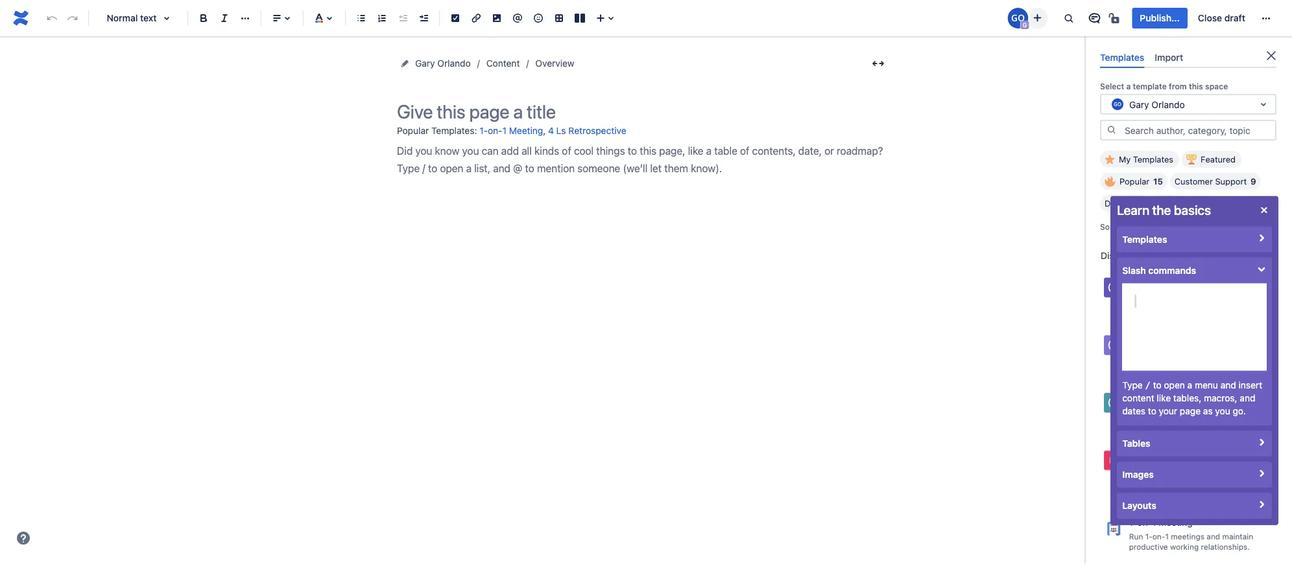 Task type: locate. For each thing, give the bounding box(es) containing it.
sort by
[[1100, 223, 1127, 232]]

1 vertical spatial on-
[[1137, 518, 1152, 528]]

overview
[[535, 58, 574, 69]]

persona create personas to represent different user types of your product or service.
[[1129, 391, 1269, 426]]

1 horizontal spatial customer
[[1175, 177, 1213, 187]]

interview
[[1172, 334, 1211, 345]]

4 ls retrospective button
[[548, 121, 626, 142]]

1- up productive
[[1145, 533, 1153, 542]]

customer
[[1175, 177, 1213, 187], [1129, 334, 1170, 345]]

0 horizontal spatial with
[[1129, 360, 1144, 369]]

menu
[[1195, 380, 1218, 391]]

0 horizontal spatial customer
[[1129, 334, 1170, 345]]

the for master
[[1156, 291, 1168, 300]]

make page full-width image
[[871, 56, 886, 71]]

and up relationships.
[[1207, 533, 1220, 542]]

1 vertical spatial with
[[1129, 360, 1144, 369]]

your up 'of'
[[1159, 406, 1177, 417]]

your inside to open a menu and insert content like tables, macros, and dates to your page as you go.
[[1159, 406, 1177, 417]]

on- right templates:
[[488, 126, 502, 136]]

productive
[[1129, 543, 1168, 552]]

my templates
[[1119, 155, 1174, 165]]

from
[[1169, 82, 1187, 91]]

/
[[1145, 380, 1151, 391]]

my templates button
[[1100, 151, 1179, 168]]

space
[[1205, 82, 1228, 91]]

with down "turn"
[[1129, 360, 1144, 369]]

popular inside popular templates: 1-on-1 meeting , 4 ls retrospective
[[397, 125, 429, 136]]

2 horizontal spatial your
[[1224, 475, 1240, 484]]

gary orlando image
[[1008, 8, 1028, 29]]

the right master
[[1156, 291, 1168, 300]]

basics up templates dropdown button
[[1174, 203, 1211, 218]]

,
[[543, 125, 546, 136]]

close image
[[1257, 203, 1272, 218]]

a up the for
[[1220, 464, 1224, 473]]

a right select
[[1126, 82, 1131, 91]]

meeting inside the '1-on-1 meeting run 1-on-1 meetings and maintain productive working relationships.'
[[1159, 518, 1193, 528]]

commands
[[1148, 265, 1196, 276]]

1 vertical spatial orlando
[[1152, 99, 1185, 110]]

import
[[1155, 52, 1183, 63]]

1 vertical spatial templates
[[1133, 155, 1174, 165]]

meeting up meetings on the bottom of the page
[[1159, 518, 1193, 528]]

on-
[[488, 126, 502, 136], [1137, 518, 1152, 528], [1153, 533, 1165, 542]]

basics inside the master the basics and create superb pages with confidence.
[[1170, 291, 1194, 300]]

0 vertical spatial basics
[[1174, 203, 1211, 218]]

mention image
[[510, 10, 525, 26]]

1 left ,
[[502, 126, 507, 136]]

1 vertical spatial gary
[[1129, 99, 1149, 110]]

1 vertical spatial customer
[[1160, 360, 1195, 369]]

product
[[1197, 417, 1226, 426]]

0 vertical spatial templates
[[1100, 52, 1144, 63]]

0 vertical spatial 1-
[[480, 126, 488, 136]]

0 horizontal spatial popular
[[397, 125, 429, 136]]

2 vertical spatial 1-
[[1145, 533, 1153, 542]]

tab list containing templates
[[1095, 47, 1282, 68]]

confluence image
[[10, 8, 31, 29]]

1- right templates:
[[480, 126, 488, 136]]

learn
[[1117, 203, 1149, 218]]

1 vertical spatial gary orlando
[[1129, 99, 1185, 110]]

close draft
[[1198, 13, 1245, 23]]

1 left meetings on the bottom of the page
[[1165, 533, 1169, 542]]

this
[[1189, 82, 1203, 91]]

2 horizontal spatial a
[[1220, 464, 1224, 473]]

0 vertical spatial a
[[1126, 82, 1131, 91]]

support
[[1215, 177, 1247, 187]]

1 vertical spatial basics
[[1170, 291, 1194, 300]]

1- up run
[[1129, 518, 1137, 528]]

close draft button
[[1190, 8, 1253, 29]]

content link
[[486, 56, 520, 71]]

align left image
[[269, 10, 285, 26]]

gary orlando down select a template from this space
[[1129, 99, 1185, 110]]

2 vertical spatial a
[[1220, 464, 1224, 473]]

on- up productive
[[1153, 533, 1165, 542]]

0 horizontal spatial 1
[[502, 126, 507, 136]]

customer inside 'customer interview report turn customer interviews into insights with the customer interview report.'
[[1129, 334, 1170, 345]]

confidence.
[[1171, 302, 1214, 311]]

1 vertical spatial a
[[1187, 380, 1192, 391]]

meeting inside popular templates: 1-on-1 meeting , 4 ls retrospective
[[509, 126, 543, 136]]

1 horizontal spatial gary orlando
[[1129, 99, 1185, 110]]

content
[[486, 58, 520, 69]]

document
[[1181, 464, 1218, 473]]

a
[[1126, 82, 1131, 91], [1187, 380, 1192, 391], [1220, 464, 1224, 473]]

on- up run
[[1137, 518, 1152, 528]]

and right run,
[[1166, 464, 1179, 473]]

1 vertical spatial customer
[[1129, 334, 1170, 345]]

1 horizontal spatial your
[[1179, 417, 1195, 426]]

None text field
[[1110, 98, 1112, 111]]

emoji image
[[531, 10, 546, 26]]

templates:
[[431, 125, 477, 136]]

and inside brainstorming plan, run, and document a remote brainstorming session for your next great idea.
[[1166, 464, 1179, 473]]

0 vertical spatial orlando
[[437, 58, 471, 69]]

bullet list ⌘⇧8 image
[[354, 10, 369, 26]]

15
[[1153, 177, 1163, 187]]

with inside 'customer interview report turn customer interviews into insights with the customer interview report.'
[[1129, 360, 1144, 369]]

Give this page a title text field
[[397, 101, 890, 123]]

Main content area, start typing to enter text. text field
[[397, 142, 890, 178]]

2 horizontal spatial 1
[[1165, 533, 1169, 542]]

gary orlando link
[[415, 56, 471, 71]]

popular
[[397, 125, 429, 136], [1120, 177, 1150, 187]]

table image
[[551, 10, 567, 26]]

popular for popular templates: 1-on-1 meeting , 4 ls retrospective
[[397, 125, 429, 136]]

1 horizontal spatial orlando
[[1152, 99, 1185, 110]]

tab list
[[1095, 47, 1282, 68]]

1 vertical spatial meeting
[[1159, 518, 1193, 528]]

a inside brainstorming plan, run, and document a remote brainstorming session for your next great idea.
[[1220, 464, 1224, 473]]

meeting
[[509, 126, 543, 136], [1159, 518, 1193, 528]]

1 horizontal spatial with
[[1153, 302, 1169, 311]]

select
[[1100, 82, 1124, 91]]

search icon image
[[1107, 125, 1117, 135]]

template
[[1133, 82, 1167, 91]]

orlando down action item icon
[[437, 58, 471, 69]]

to right /
[[1153, 380, 1161, 391]]

0 horizontal spatial 1-
[[480, 126, 488, 136]]

the inside 'customer interview report turn customer interviews into insights with the customer interview report.'
[[1147, 360, 1158, 369]]

templates inside button
[[1133, 155, 1174, 165]]

1 horizontal spatial a
[[1187, 380, 1192, 391]]

gary down template
[[1129, 99, 1149, 110]]

the right learn
[[1152, 203, 1171, 218]]

templates up select
[[1100, 52, 1144, 63]]

basics down editor
[[1170, 291, 1194, 300]]

comment icon image
[[1087, 10, 1102, 26]]

popular down my templates button
[[1120, 177, 1150, 187]]

popular left templates:
[[397, 125, 429, 136]]

1-
[[480, 126, 488, 136], [1129, 518, 1137, 528], [1145, 533, 1153, 542]]

your down remote
[[1224, 475, 1240, 484]]

indent tab image
[[416, 10, 431, 26]]

templates
[[1100, 52, 1144, 63], [1133, 155, 1174, 165], [1122, 234, 1167, 245]]

0 vertical spatial customer
[[1175, 177, 1213, 187]]

to
[[1153, 380, 1161, 391], [1148, 406, 1156, 417], [1191, 406, 1198, 416]]

2 vertical spatial templates
[[1122, 234, 1167, 245]]

templates button
[[1117, 227, 1272, 253]]

1 down layouts
[[1152, 518, 1156, 528]]

1 vertical spatial 1
[[1152, 518, 1156, 528]]

outdent ⇧tab image
[[395, 10, 411, 26]]

1
[[502, 126, 507, 136], [1152, 518, 1156, 528], [1165, 533, 1169, 542]]

1 horizontal spatial meeting
[[1159, 518, 1193, 528]]

retrospective
[[568, 126, 626, 136]]

meeting left the 4
[[509, 126, 543, 136]]

a up tables,
[[1187, 380, 1192, 391]]

into
[[1223, 349, 1237, 358]]

orlando down select a template from this space
[[1152, 99, 1185, 110]]

basics for learn
[[1174, 203, 1211, 218]]

131
[[1158, 251, 1173, 262]]

1 horizontal spatial popular
[[1120, 177, 1150, 187]]

displaying
[[1101, 251, 1144, 262]]

and up macros,
[[1221, 380, 1236, 391]]

templates up 15
[[1133, 155, 1174, 165]]

run,
[[1149, 464, 1163, 473]]

and up the confidence.
[[1196, 291, 1209, 300]]

0 horizontal spatial gary
[[415, 58, 435, 69]]

1 horizontal spatial 1
[[1152, 518, 1156, 528]]

gary
[[415, 58, 435, 69], [1129, 99, 1149, 110]]

personas
[[1155, 406, 1189, 416]]

the inside the master the basics and create superb pages with confidence.
[[1156, 291, 1168, 300]]

1- inside popular templates: 1-on-1 meeting , 4 ls retrospective
[[480, 126, 488, 136]]

report
[[1213, 334, 1241, 345]]

0 vertical spatial popular
[[397, 125, 429, 136]]

0 horizontal spatial meeting
[[509, 126, 543, 136]]

popular templates: 1-on-1 meeting , 4 ls retrospective
[[397, 125, 626, 136]]

customer up "turn"
[[1129, 334, 1170, 345]]

idea.
[[1150, 486, 1168, 495]]

customer down featured button
[[1175, 177, 1213, 187]]

customer right "turn"
[[1148, 349, 1182, 358]]

0 horizontal spatial gary orlando
[[415, 58, 471, 69]]

1 horizontal spatial 1-
[[1129, 518, 1137, 528]]

basics
[[1174, 203, 1211, 218], [1170, 291, 1194, 300]]

type /
[[1122, 380, 1151, 391]]

slash commands
[[1122, 265, 1196, 276]]

to left as
[[1191, 406, 1198, 416]]

customer up open
[[1160, 360, 1195, 369]]

the up /
[[1147, 360, 1158, 369]]

1-on-1 meeting button
[[480, 121, 543, 142]]

customer for customer interview report
[[1129, 334, 1170, 345]]

0 horizontal spatial your
[[1159, 406, 1177, 417]]

types
[[1147, 417, 1167, 426]]

ls
[[556, 126, 566, 136]]

invite to edit image
[[1030, 10, 1045, 26]]

templates up all
[[1122, 234, 1167, 245]]

gary orlando right move this page image
[[415, 58, 471, 69]]

0 vertical spatial 1
[[502, 126, 507, 136]]

a inside to open a menu and insert content like tables, macros, and dates to your page as you go.
[[1187, 380, 1192, 391]]

overview link
[[535, 56, 574, 71]]

and inside the '1-on-1 meeting run 1-on-1 meetings and maintain productive working relationships.'
[[1207, 533, 1220, 542]]

popular for popular
[[1120, 177, 1150, 187]]

maintain
[[1222, 533, 1253, 542]]

layouts image
[[572, 10, 588, 26]]

the down slash commands
[[1156, 276, 1169, 287]]

1 vertical spatial popular
[[1120, 177, 1150, 187]]

with right pages
[[1153, 302, 1169, 311]]

0 vertical spatial with
[[1153, 302, 1169, 311]]

persona
[[1129, 391, 1163, 402]]

1 inside popular templates: 1-on-1 meeting , 4 ls retrospective
[[502, 126, 507, 136]]

displaying all 131 templates.
[[1101, 251, 1220, 262]]

0 horizontal spatial a
[[1126, 82, 1131, 91]]

customer
[[1148, 349, 1182, 358], [1160, 360, 1195, 369]]

on- inside popular templates: 1-on-1 meeting , 4 ls retrospective
[[488, 126, 502, 136]]

0 vertical spatial gary
[[415, 58, 435, 69]]

with inside the master the basics and create superb pages with confidence.
[[1153, 302, 1169, 311]]

italic ⌘i image
[[217, 10, 232, 26]]

gary right move this page image
[[415, 58, 435, 69]]

your
[[1159, 406, 1177, 417], [1179, 417, 1195, 426], [1224, 475, 1240, 484]]

2 horizontal spatial 1-
[[1145, 533, 1153, 542]]

slash commands button
[[1117, 258, 1272, 284]]

0 vertical spatial meeting
[[509, 126, 543, 136]]

0 vertical spatial on-
[[488, 126, 502, 136]]

pages
[[1129, 302, 1151, 311]]

your down page
[[1179, 417, 1195, 426]]

2 vertical spatial 1
[[1165, 533, 1169, 542]]



Task type: vqa. For each thing, say whether or not it's contained in the screenshot.
Featured button
yes



Task type: describe. For each thing, give the bounding box(es) containing it.
close
[[1198, 13, 1222, 23]]

slash
[[1122, 265, 1146, 276]]

4
[[548, 126, 554, 136]]

user
[[1129, 417, 1145, 426]]

type
[[1122, 380, 1143, 391]]

close templates and import image
[[1264, 48, 1279, 64]]

editor
[[1172, 276, 1196, 287]]

brainstorming
[[1129, 449, 1188, 460]]

master the basics and create superb pages with confidence.
[[1129, 291, 1262, 311]]

to up types
[[1148, 406, 1156, 417]]

templates inside tab list
[[1100, 52, 1144, 63]]

design
[[1105, 199, 1132, 209]]

no restrictions image
[[1108, 10, 1123, 26]]

interviews
[[1184, 349, 1221, 358]]

turn
[[1129, 349, 1145, 358]]

0 horizontal spatial orlando
[[437, 58, 471, 69]]

0 vertical spatial customer
[[1148, 349, 1182, 358]]

to open a menu and insert content like tables, macros, and dates to your page as you go.
[[1122, 380, 1262, 417]]

customer for customer support
[[1175, 177, 1213, 187]]

templates.
[[1176, 251, 1220, 262]]

the for using
[[1156, 276, 1169, 287]]

1 horizontal spatial gary
[[1129, 99, 1149, 110]]

my
[[1119, 155, 1131, 165]]

working
[[1170, 543, 1199, 552]]

page
[[1180, 406, 1201, 417]]

2 vertical spatial on-
[[1153, 533, 1165, 542]]

open image
[[1256, 97, 1271, 112]]

the for learn
[[1152, 203, 1171, 218]]

redo ⌘⇧z image
[[65, 10, 80, 26]]

of
[[1170, 417, 1177, 426]]

by
[[1118, 223, 1127, 232]]

featured button
[[1182, 151, 1242, 168]]

draft
[[1225, 13, 1245, 23]]

add image, video, or file image
[[489, 10, 505, 26]]

your inside persona create personas to represent different user types of your product or service.
[[1179, 417, 1195, 426]]

numbered list ⌘⇧7 image
[[374, 10, 390, 26]]

images
[[1122, 470, 1154, 481]]

normal text button
[[94, 4, 182, 32]]

customer interview report turn customer interviews into insights with the customer interview report.
[[1129, 334, 1268, 369]]

move this page image
[[400, 58, 410, 69]]

link image
[[468, 10, 484, 26]]

to inside persona create personas to represent different user types of your product or service.
[[1191, 406, 1198, 416]]

confluence image
[[10, 8, 31, 29]]

normal text
[[107, 13, 157, 23]]

and inside the master the basics and create superb pages with confidence.
[[1196, 291, 1209, 300]]

go.
[[1233, 406, 1246, 417]]

publish... button
[[1132, 8, 1188, 29]]

1 vertical spatial 1-
[[1129, 518, 1137, 528]]

bold ⌘b image
[[196, 10, 211, 26]]

great
[[1129, 486, 1148, 495]]

tables,
[[1173, 393, 1201, 404]]

layouts
[[1122, 501, 1156, 512]]

brainstorming
[[1129, 475, 1180, 484]]

select a template from this space
[[1100, 82, 1228, 91]]

publish...
[[1140, 13, 1180, 23]]

create
[[1129, 406, 1153, 416]]

layouts button
[[1117, 494, 1272, 520]]

text
[[140, 13, 157, 23]]

all
[[1147, 251, 1156, 262]]

images button
[[1117, 462, 1272, 488]]

Search author, category, topic field
[[1121, 121, 1275, 140]]

insights
[[1239, 349, 1268, 358]]

normal
[[107, 13, 138, 23]]

action item image
[[448, 10, 463, 26]]

9
[[1251, 177, 1256, 187]]

0 vertical spatial gary orlando
[[415, 58, 471, 69]]

macros,
[[1204, 393, 1237, 404]]

superb
[[1237, 291, 1262, 300]]

basics for master
[[1170, 291, 1194, 300]]

or
[[1228, 417, 1236, 426]]

run
[[1129, 533, 1143, 542]]

tutorial
[[1203, 277, 1240, 286]]

represent
[[1201, 406, 1236, 416]]

service.
[[1238, 417, 1266, 426]]

brainstorming plan, run, and document a remote brainstorming session for your next great idea.
[[1129, 449, 1258, 495]]

for
[[1211, 475, 1222, 484]]

learn the basics
[[1117, 203, 1211, 218]]

tables
[[1122, 439, 1150, 450]]

insert
[[1239, 380, 1262, 391]]

session
[[1182, 475, 1209, 484]]

you
[[1215, 406, 1230, 417]]

different
[[1238, 406, 1269, 416]]

remote
[[1227, 464, 1252, 473]]

master
[[1129, 291, 1154, 300]]

dates
[[1122, 406, 1146, 417]]

tables button
[[1117, 431, 1272, 457]]

more formatting image
[[237, 10, 253, 26]]

design button
[[1100, 195, 1150, 212]]

your inside brainstorming plan, run, and document a remote brainstorming session for your next great idea.
[[1224, 475, 1240, 484]]

and up different
[[1240, 393, 1255, 404]]

help image
[[16, 531, 31, 547]]

templates inside dropdown button
[[1122, 234, 1167, 245]]

next
[[1242, 475, 1258, 484]]

sort
[[1100, 223, 1116, 232]]

create
[[1212, 291, 1235, 300]]

find and replace image
[[1061, 10, 1076, 26]]

more image
[[1258, 10, 1274, 26]]

as
[[1203, 406, 1213, 417]]

undo ⌘z image
[[44, 10, 60, 26]]

like
[[1157, 393, 1171, 404]]

1-on-1 meeting run 1-on-1 meetings and maintain productive working relationships.
[[1129, 518, 1253, 552]]

report.
[[1232, 360, 1257, 369]]



